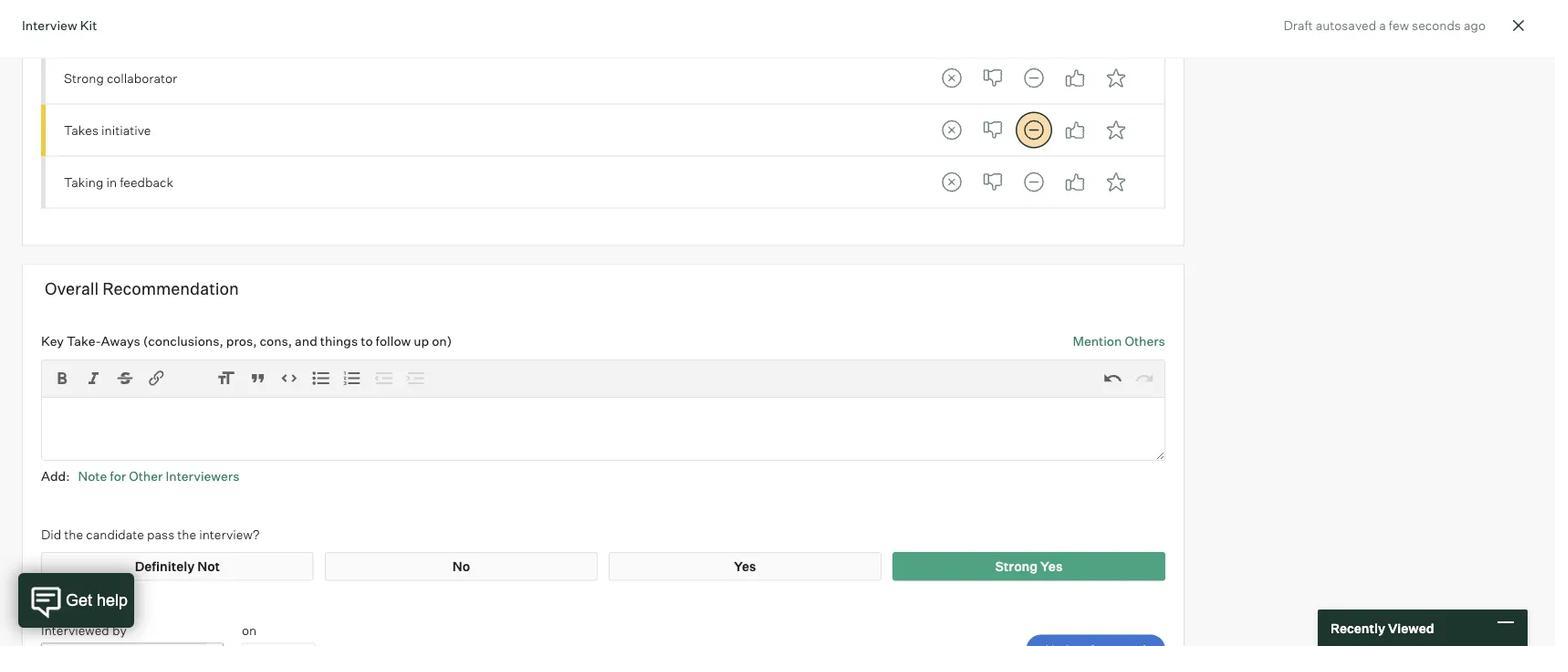 Task type: locate. For each thing, give the bounding box(es) containing it.
1 no button from the top
[[975, 60, 1011, 96]]

strong yes image down strong yes icon
[[1098, 112, 1135, 148]]

did
[[41, 526, 61, 542]]

definitely not image down definitely not icon
[[934, 164, 970, 200]]

2 no button from the top
[[975, 112, 1011, 148]]

proactive
[[64, 18, 119, 34]]

interview kit
[[22, 17, 97, 33]]

recently viewed
[[1331, 620, 1434, 636]]

3 definitely not button from the top
[[934, 164, 970, 200]]

3 strong yes button from the top
[[1098, 164, 1135, 200]]

2 vertical spatial strong yes button
[[1098, 164, 1135, 200]]

1 horizontal spatial the
[[177, 526, 196, 542]]

mixed image down mixed icon
[[1016, 112, 1052, 148]]

1 vertical spatial strong yes button
[[1098, 112, 1135, 148]]

yes
[[734, 559, 756, 575], [1041, 559, 1063, 575]]

2 vertical spatial yes button
[[1057, 164, 1094, 200]]

others
[[1125, 333, 1165, 349]]

tab list for takes initiative
[[934, 112, 1135, 148]]

definitely not image up definitely not icon
[[934, 60, 970, 96]]

mixed button for takes initiative
[[1016, 112, 1052, 148]]

yes button
[[1057, 60, 1094, 96], [1057, 112, 1094, 148], [1057, 164, 1094, 200]]

mixed button left strong yes icon
[[1016, 60, 1052, 96]]

taking in feedback
[[64, 174, 173, 190]]

1 yes button from the top
[[1057, 60, 1094, 96]]

definitely not button
[[934, 60, 970, 96], [934, 112, 970, 148], [934, 164, 970, 200]]

0 vertical spatial mixed image
[[1016, 112, 1052, 148]]

the right did
[[64, 526, 83, 542]]

yes image left strong yes icon
[[1057, 60, 1094, 96]]

the right pass
[[177, 526, 196, 542]]

mixed button for strong collaborator
[[1016, 60, 1052, 96]]

0 horizontal spatial the
[[64, 526, 83, 542]]

1 vertical spatial no image
[[975, 112, 1011, 148]]

2 definitely not image from the top
[[934, 164, 970, 200]]

strong yes button
[[1098, 60, 1135, 96], [1098, 112, 1135, 148], [1098, 164, 1135, 200]]

2 vertical spatial definitely not button
[[934, 164, 970, 200]]

yes image for takes initiative
[[1057, 112, 1094, 148]]

strong yes button for taking in feedback
[[1098, 164, 1135, 200]]

strong yes image right yes icon
[[1098, 164, 1135, 200]]

2 the from the left
[[177, 526, 196, 542]]

mixed button for taking in feedback
[[1016, 164, 1052, 200]]

mixed button left yes icon
[[1016, 164, 1052, 200]]

mixed image left yes icon
[[1016, 164, 1052, 200]]

2 strong yes image from the top
[[1098, 164, 1135, 200]]

2 vertical spatial no image
[[975, 164, 1011, 200]]

1 tab list from the top
[[934, 60, 1135, 96]]

mixed button down mixed icon
[[1016, 112, 1052, 148]]

key take-aways (conclusions, pros, cons, and things to follow up on)
[[41, 333, 452, 349]]

yes image up yes icon
[[1057, 112, 1094, 148]]

up
[[414, 333, 429, 349]]

no button for taking in feedback
[[975, 164, 1011, 200]]

no image for taking in feedback
[[975, 164, 1011, 200]]

no button right definitely not icon
[[975, 112, 1011, 148]]

no image for strong collaborator
[[975, 60, 1011, 96]]

add: note for other interviewers
[[41, 468, 240, 484]]

no button
[[975, 60, 1011, 96], [975, 112, 1011, 148], [975, 164, 1011, 200]]

yes image
[[1057, 164, 1094, 200]]

no button left yes icon
[[975, 164, 1011, 200]]

0 vertical spatial no image
[[975, 60, 1011, 96]]

1 the from the left
[[64, 526, 83, 542]]

yes image
[[1057, 60, 1094, 96], [1057, 112, 1094, 148]]

2 vertical spatial no button
[[975, 164, 1011, 200]]

overall recommendation
[[45, 278, 239, 299]]

3 no button from the top
[[975, 164, 1011, 200]]

no
[[452, 559, 470, 575]]

1 yes image from the top
[[1057, 60, 1094, 96]]

no image for takes initiative
[[975, 112, 1011, 148]]

and
[[295, 333, 317, 349]]

1 vertical spatial mixed button
[[1016, 112, 1052, 148]]

2 no image from the top
[[975, 112, 1011, 148]]

mention others
[[1073, 333, 1165, 349]]

strong yes button down strong yes icon
[[1098, 112, 1135, 148]]

1 vertical spatial strong yes image
[[1098, 164, 1135, 200]]

key
[[41, 333, 64, 349]]

tab list for strong collaborator
[[934, 60, 1135, 96]]

a
[[1379, 17, 1386, 33]]

strong yes image
[[1098, 60, 1135, 96]]

2 strong yes button from the top
[[1098, 112, 1135, 148]]

0 vertical spatial yes image
[[1057, 60, 1094, 96]]

other
[[129, 468, 163, 484]]

no image left yes icon
[[975, 164, 1011, 200]]

definitely not image
[[934, 60, 970, 96], [934, 164, 970, 200]]

1 horizontal spatial strong
[[995, 559, 1038, 575]]

strong yes button right yes icon
[[1098, 164, 1135, 200]]

2 mixed button from the top
[[1016, 112, 1052, 148]]

1 vertical spatial tab list
[[934, 112, 1135, 148]]

1 mixed button from the top
[[1016, 60, 1052, 96]]

pass
[[147, 526, 175, 542]]

1 definitely not button from the top
[[934, 60, 970, 96]]

1 no image from the top
[[975, 60, 1011, 96]]

strong yes
[[995, 559, 1063, 575]]

overall
[[45, 278, 99, 299]]

0 vertical spatial tab list
[[934, 60, 1135, 96]]

ago
[[1464, 17, 1486, 33]]

3 no image from the top
[[975, 164, 1011, 200]]

take-
[[67, 333, 101, 349]]

0 vertical spatial no button
[[975, 60, 1011, 96]]

2 yes image from the top
[[1057, 112, 1094, 148]]

2 vertical spatial tab list
[[934, 164, 1135, 200]]

strong yes image
[[1098, 112, 1135, 148], [1098, 164, 1135, 200]]

tab list
[[934, 60, 1135, 96], [934, 112, 1135, 148], [934, 164, 1135, 200]]

0 horizontal spatial strong
[[64, 70, 104, 86]]

1 definitely not image from the top
[[934, 60, 970, 96]]

2 tab list from the top
[[934, 112, 1135, 148]]

0 vertical spatial strong yes image
[[1098, 112, 1135, 148]]

strong collaborator
[[64, 70, 177, 86]]

0 horizontal spatial yes
[[734, 559, 756, 575]]

1 vertical spatial strong
[[995, 559, 1038, 575]]

strong for strong yes
[[995, 559, 1038, 575]]

0 vertical spatial definitely not button
[[934, 60, 970, 96]]

0 vertical spatial strong
[[64, 70, 104, 86]]

no image
[[975, 60, 1011, 96], [975, 112, 1011, 148], [975, 164, 1011, 200]]

cons,
[[260, 333, 292, 349]]

1 vertical spatial definitely not button
[[934, 112, 970, 148]]

did the candidate pass the interview?
[[41, 526, 260, 542]]

no button for strong collaborator
[[975, 60, 1011, 96]]

no button left mixed icon
[[975, 60, 1011, 96]]

mixed button
[[1016, 60, 1052, 96], [1016, 112, 1052, 148], [1016, 164, 1052, 200]]

mixed image for takes initiative
[[1016, 112, 1052, 148]]

takes initiative
[[64, 122, 151, 138]]

3 yes button from the top
[[1057, 164, 1094, 200]]

1 vertical spatial yes button
[[1057, 112, 1094, 148]]

2 yes button from the top
[[1057, 112, 1094, 148]]

1 strong yes button from the top
[[1098, 60, 1135, 96]]

None text field
[[242, 643, 315, 646]]

strong yes image for taking in feedback
[[1098, 164, 1135, 200]]

strong yes button for strong collaborator
[[1098, 60, 1135, 96]]

0 vertical spatial yes button
[[1057, 60, 1094, 96]]

1 vertical spatial yes image
[[1057, 112, 1094, 148]]

1 mixed image from the top
[[1016, 112, 1052, 148]]

mixed image
[[1016, 112, 1052, 148], [1016, 164, 1052, 200]]

strong
[[64, 70, 104, 86], [995, 559, 1038, 575]]

strong yes image for takes initiative
[[1098, 112, 1135, 148]]

0 vertical spatial strong yes button
[[1098, 60, 1135, 96]]

3 mixed button from the top
[[1016, 164, 1052, 200]]

2 mixed image from the top
[[1016, 164, 1052, 200]]

no image right definitely not icon
[[975, 112, 1011, 148]]

interviewed by
[[41, 622, 127, 638]]

0 vertical spatial definitely not image
[[934, 60, 970, 96]]

strong yes button right mixed icon
[[1098, 60, 1135, 96]]

(conclusions,
[[143, 333, 223, 349]]

note
[[78, 468, 107, 484]]

the
[[64, 526, 83, 542], [177, 526, 196, 542]]

1 vertical spatial mixed image
[[1016, 164, 1052, 200]]

1 strong yes image from the top
[[1098, 112, 1135, 148]]

1 yes from the left
[[734, 559, 756, 575]]

0 vertical spatial mixed button
[[1016, 60, 1052, 96]]

yes button for taking in feedback
[[1057, 164, 1094, 200]]

for
[[110, 468, 126, 484]]

definitely not
[[135, 559, 220, 575]]

2 vertical spatial mixed button
[[1016, 164, 1052, 200]]

3 tab list from the top
[[934, 164, 1135, 200]]

1 horizontal spatial yes
[[1041, 559, 1063, 575]]

1 vertical spatial definitely not image
[[934, 164, 970, 200]]

no image left mixed icon
[[975, 60, 1011, 96]]

None text field
[[41, 397, 1165, 461]]

add:
[[41, 468, 70, 484]]

draft autosaved a few seconds ago
[[1284, 17, 1486, 33]]

2 definitely not button from the top
[[934, 112, 970, 148]]

seconds
[[1412, 17, 1461, 33]]

1 vertical spatial no button
[[975, 112, 1011, 148]]



Task type: describe. For each thing, give the bounding box(es) containing it.
interviewers
[[166, 468, 240, 484]]

interviewed
[[41, 622, 109, 638]]

in
[[106, 174, 117, 190]]

collaborator
[[107, 70, 177, 86]]

autosaved
[[1316, 17, 1376, 33]]

viewed
[[1388, 620, 1434, 636]]

draft
[[1284, 17, 1313, 33]]

recently
[[1331, 620, 1385, 636]]

mention others link
[[1073, 332, 1165, 350]]

definitely not button for taking in feedback
[[934, 164, 970, 200]]

few
[[1389, 17, 1409, 33]]

strong for strong collaborator
[[64, 70, 104, 86]]

mention
[[1073, 333, 1122, 349]]

kit
[[80, 17, 97, 33]]

taking
[[64, 174, 103, 190]]

mixed image
[[1016, 60, 1052, 96]]

feedback
[[120, 174, 173, 190]]

definitely not button for takes initiative
[[934, 112, 970, 148]]

no button for takes initiative
[[975, 112, 1011, 148]]

recommendation
[[102, 278, 239, 299]]

definitely not button for strong collaborator
[[934, 60, 970, 96]]

on
[[242, 622, 257, 638]]

to
[[361, 333, 373, 349]]

initiative
[[101, 122, 151, 138]]

aways
[[101, 333, 140, 349]]

things
[[320, 333, 358, 349]]

mixed image for taking in feedback
[[1016, 164, 1052, 200]]

tab list for taking in feedback
[[934, 164, 1135, 200]]

definitely not image
[[934, 112, 970, 148]]

takes
[[64, 122, 99, 138]]

definitely not image for taking in feedback
[[934, 164, 970, 200]]

by
[[112, 622, 127, 638]]

not
[[197, 559, 220, 575]]

pros,
[[226, 333, 257, 349]]

yes button for strong collaborator
[[1057, 60, 1094, 96]]

definitely
[[135, 559, 195, 575]]

interview
[[22, 17, 77, 33]]

close image
[[1508, 15, 1530, 37]]

definitely not image for strong collaborator
[[934, 60, 970, 96]]

on)
[[432, 333, 452, 349]]

interview?
[[199, 526, 260, 542]]

yes button for takes initiative
[[1057, 112, 1094, 148]]

candidate
[[86, 526, 144, 542]]

note for other interviewers link
[[78, 468, 240, 484]]

yes image for strong collaborator
[[1057, 60, 1094, 96]]

strong yes button for takes initiative
[[1098, 112, 1135, 148]]

follow
[[376, 333, 411, 349]]

2 yes from the left
[[1041, 559, 1063, 575]]



Task type: vqa. For each thing, say whether or not it's contained in the screenshot.
1st the from left
yes



